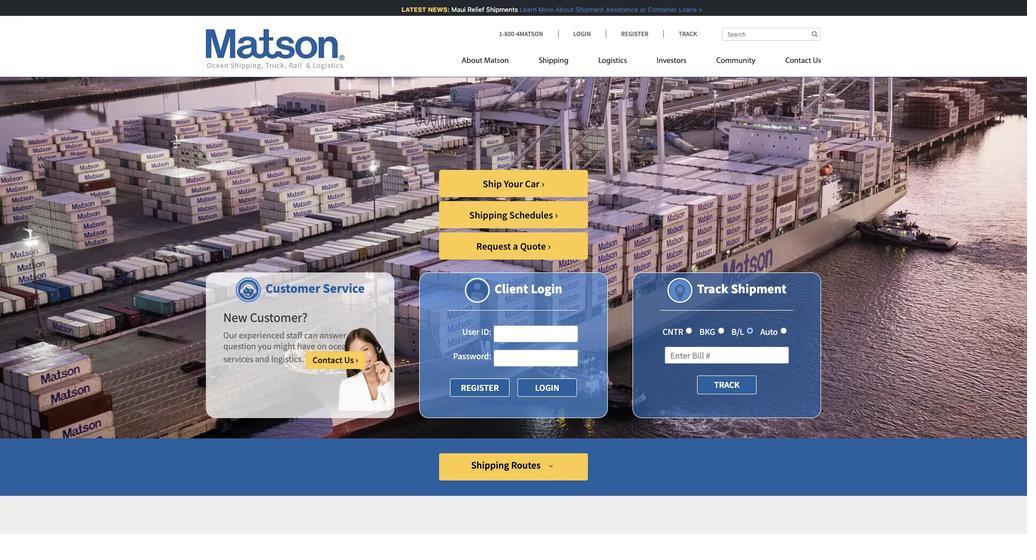 Task type: locate. For each thing, give the bounding box(es) containing it.
us down ocean
[[344, 355, 354, 366]]

blue matson logo with ocean, shipping, truck, rail and logistics written beneath it. image
[[206, 29, 345, 70]]

quote
[[520, 240, 546, 253]]

register down or
[[621, 30, 648, 38]]

investors
[[657, 57, 687, 65]]

shipping for shipping
[[539, 57, 569, 65]]

shipping inside top menu navigation
[[539, 57, 569, 65]]

track shipment
[[697, 281, 787, 297]]

›
[[542, 178, 544, 190], [555, 209, 558, 221], [548, 240, 551, 253], [356, 355, 358, 366]]

None search field
[[722, 28, 821, 41]]

1 horizontal spatial register
[[621, 30, 648, 38]]

password:
[[453, 351, 491, 362]]

more
[[532, 5, 547, 13]]

register link down or
[[606, 30, 663, 38]]

shipping
[[539, 57, 569, 65], [469, 209, 507, 221], [471, 459, 509, 472]]

matson
[[484, 57, 509, 65]]

Password: password field
[[494, 350, 578, 367]]

1 vertical spatial shipping
[[469, 209, 507, 221]]

1 vertical spatial login
[[531, 281, 562, 297]]

Auto radio
[[780, 328, 787, 334]]

shipping down the ship at the top left of the page
[[469, 209, 507, 221]]

› right 'schedules'
[[555, 209, 558, 221]]

login link
[[558, 30, 606, 38]]

request a quote ›
[[476, 240, 551, 253]]

1 vertical spatial about
[[462, 57, 482, 65]]

service
[[323, 280, 365, 297]]

0 horizontal spatial about
[[462, 57, 482, 65]]

request
[[476, 240, 511, 253]]

about
[[549, 5, 567, 13], [462, 57, 482, 65]]

about right "more"
[[549, 5, 567, 13]]

0 vertical spatial shipping
[[539, 57, 569, 65]]

1 horizontal spatial shipment
[[731, 281, 787, 297]]

contact down on
[[313, 355, 342, 366]]

1-
[[499, 30, 504, 38]]

client
[[495, 281, 528, 297]]

shipping left routes
[[471, 459, 509, 472]]

› right the quote
[[548, 240, 551, 253]]

about matson
[[462, 57, 509, 65]]

0 vertical spatial register
[[621, 30, 648, 38]]

forgot password?
[[481, 397, 546, 408]]

have
[[297, 341, 315, 352]]

shipment up b/l radio
[[731, 281, 787, 297]]

request a quote › link
[[439, 233, 588, 260]]

login
[[573, 30, 591, 38], [531, 281, 562, 297]]

shipment
[[569, 5, 598, 13], [731, 281, 787, 297]]

auto
[[760, 326, 778, 338]]

us for contact us
[[813, 57, 821, 65]]

about left matson
[[462, 57, 482, 65]]

shipment up login "link"
[[569, 5, 598, 13]]

0 horizontal spatial register
[[461, 383, 499, 394]]

track
[[679, 30, 697, 38], [697, 281, 728, 297], [714, 380, 740, 391]]

0 vertical spatial about
[[549, 5, 567, 13]]

1 horizontal spatial us
[[813, 57, 821, 65]]

1 vertical spatial track
[[697, 281, 728, 297]]

1 vertical spatial contact
[[313, 355, 342, 366]]

question
[[223, 341, 256, 352]]

shipping down 4matson
[[539, 57, 569, 65]]

0 horizontal spatial register link
[[450, 379, 510, 398]]

register link
[[606, 30, 663, 38], [450, 379, 510, 398]]

shipping schedules ›
[[469, 209, 558, 221]]

track up bkg radio
[[697, 281, 728, 297]]

main content
[[0, 497, 1027, 535]]

2 vertical spatial track
[[714, 380, 740, 391]]

us down search icon
[[813, 57, 821, 65]]

shipping for shipping routes
[[471, 459, 509, 472]]

track inside button
[[714, 380, 740, 391]]

0 vertical spatial login
[[573, 30, 591, 38]]

us inside contact us › link
[[344, 355, 354, 366]]

us
[[813, 57, 821, 65], [344, 355, 354, 366]]

learn more about shipment assistance or container loans > link
[[513, 5, 696, 13]]

1 horizontal spatial register link
[[606, 30, 663, 38]]

None button
[[517, 379, 577, 398]]

contact down search search field
[[785, 57, 811, 65]]

loans
[[673, 5, 690, 13]]

client login
[[495, 281, 562, 297]]

services and
[[223, 354, 269, 365]]

contact
[[785, 57, 811, 65], [313, 355, 342, 366]]

track down >
[[679, 30, 697, 38]]

1 vertical spatial us
[[344, 355, 354, 366]]

container
[[642, 5, 671, 13]]

ocean
[[328, 341, 351, 352]]

register
[[621, 30, 648, 38], [461, 383, 499, 394]]

2 vertical spatial shipping
[[471, 459, 509, 472]]

track down enter bill # text box
[[714, 380, 740, 391]]

0 vertical spatial us
[[813, 57, 821, 65]]

1 horizontal spatial contact
[[785, 57, 811, 65]]

contact for contact us
[[785, 57, 811, 65]]

0 horizontal spatial shipment
[[569, 5, 598, 13]]

contact inside top menu navigation
[[785, 57, 811, 65]]

register for the top register link
[[621, 30, 648, 38]]

our experienced staff can answer any question you might have on ocean services and logistics.
[[223, 330, 362, 365]]

any
[[348, 330, 362, 341]]

0 vertical spatial contact
[[785, 57, 811, 65]]

0 horizontal spatial contact
[[313, 355, 342, 366]]

1 vertical spatial shipment
[[731, 281, 787, 297]]

Enter Bill # text field
[[665, 348, 789, 364]]

1 vertical spatial register
[[461, 383, 499, 394]]

B/L radio
[[747, 328, 753, 334]]

login right client at bottom
[[531, 281, 562, 297]]

search image
[[812, 31, 818, 37]]

your
[[504, 178, 523, 190]]

us inside "contact us" link
[[813, 57, 821, 65]]

shipping routes link
[[439, 454, 588, 481]]

register up forgot
[[461, 383, 499, 394]]

0 horizontal spatial us
[[344, 355, 354, 366]]

login down learn more about shipment assistance or container loans > link at the top
[[573, 30, 591, 38]]

0 vertical spatial track
[[679, 30, 697, 38]]

register link down password:
[[450, 379, 510, 398]]

› right car
[[542, 178, 544, 190]]



Task type: describe. For each thing, give the bounding box(es) containing it.
0 vertical spatial shipment
[[569, 5, 598, 13]]

or
[[634, 5, 640, 13]]

us for contact us ›
[[344, 355, 354, 366]]

forgot password? link
[[481, 397, 546, 408]]

a
[[513, 240, 518, 253]]

community
[[716, 57, 756, 65]]

bkg
[[700, 326, 715, 338]]

top menu navigation
[[462, 52, 821, 72]]

ship your car › link
[[439, 170, 588, 197]]

4matson
[[516, 30, 543, 38]]

ship your car ›
[[483, 178, 544, 190]]

can
[[304, 330, 318, 341]]

› down any
[[356, 355, 358, 366]]

b/l
[[732, 326, 744, 338]]

image of smiling customer service agent ready to help. image
[[338, 328, 394, 411]]

customer
[[265, 280, 320, 297]]

learn
[[513, 5, 530, 13]]

investors link
[[642, 52, 701, 72]]

register for bottommost register link
[[461, 383, 499, 394]]

User ID: text field
[[494, 326, 578, 343]]

› inside "link"
[[548, 240, 551, 253]]

contact us › link
[[306, 352, 365, 369]]

staff
[[286, 330, 302, 341]]

1 vertical spatial register link
[[450, 379, 510, 398]]

Search search field
[[722, 28, 821, 41]]

contact us link
[[770, 52, 821, 72]]

ship
[[483, 178, 502, 190]]

our
[[223, 330, 237, 341]]

track for track shipment
[[697, 281, 728, 297]]

shipments
[[480, 5, 512, 13]]

shipping link
[[524, 52, 583, 72]]

customer?
[[250, 310, 308, 326]]

BKG radio
[[718, 328, 724, 334]]

user id:
[[462, 326, 491, 338]]

CNTR radio
[[686, 328, 692, 334]]

contact us ›
[[313, 355, 358, 366]]

latest
[[395, 5, 420, 13]]

id:
[[481, 326, 491, 338]]

customer service
[[265, 280, 365, 297]]

contact for contact us ›
[[313, 355, 342, 366]]

0 vertical spatial register link
[[606, 30, 663, 38]]

relief
[[461, 5, 478, 13]]

track link
[[663, 30, 697, 38]]

news:
[[422, 5, 443, 13]]

on
[[317, 341, 327, 352]]

cntr
[[663, 326, 683, 338]]

about inside top menu navigation
[[462, 57, 482, 65]]

assistance
[[599, 5, 632, 13]]

logistics link
[[583, 52, 642, 72]]

about matson link
[[462, 52, 524, 72]]

might
[[273, 341, 295, 352]]

experienced
[[239, 330, 285, 341]]

routes
[[511, 459, 541, 472]]

shipping schedules › link
[[439, 201, 588, 229]]

logistics.
[[271, 354, 304, 365]]

>
[[692, 5, 696, 13]]

forgot
[[481, 397, 505, 408]]

password?
[[507, 397, 546, 408]]

schedules
[[509, 209, 553, 221]]

shipping for shipping schedules ›
[[469, 209, 507, 221]]

you
[[258, 341, 272, 352]]

track for track link
[[679, 30, 697, 38]]

1 horizontal spatial about
[[549, 5, 567, 13]]

1 horizontal spatial login
[[573, 30, 591, 38]]

maui
[[445, 5, 459, 13]]

latest news: maui relief shipments learn more about shipment assistance or container loans >
[[395, 5, 696, 13]]

track for track button
[[714, 380, 740, 391]]

track button
[[697, 376, 757, 395]]

answer
[[319, 330, 346, 341]]

800-
[[504, 30, 516, 38]]

new
[[223, 310, 247, 326]]

1-800-4matson
[[499, 30, 543, 38]]

logistics
[[598, 57, 627, 65]]

new customer?
[[223, 310, 308, 326]]

contact us
[[785, 57, 821, 65]]

0 horizontal spatial login
[[531, 281, 562, 297]]

1-800-4matson link
[[499, 30, 558, 38]]

shipping routes
[[471, 459, 541, 472]]

community link
[[701, 52, 770, 72]]

user
[[462, 326, 479, 338]]

car
[[525, 178, 540, 190]]



Task type: vqa. For each thing, say whether or not it's contained in the screenshot.
the right will
no



